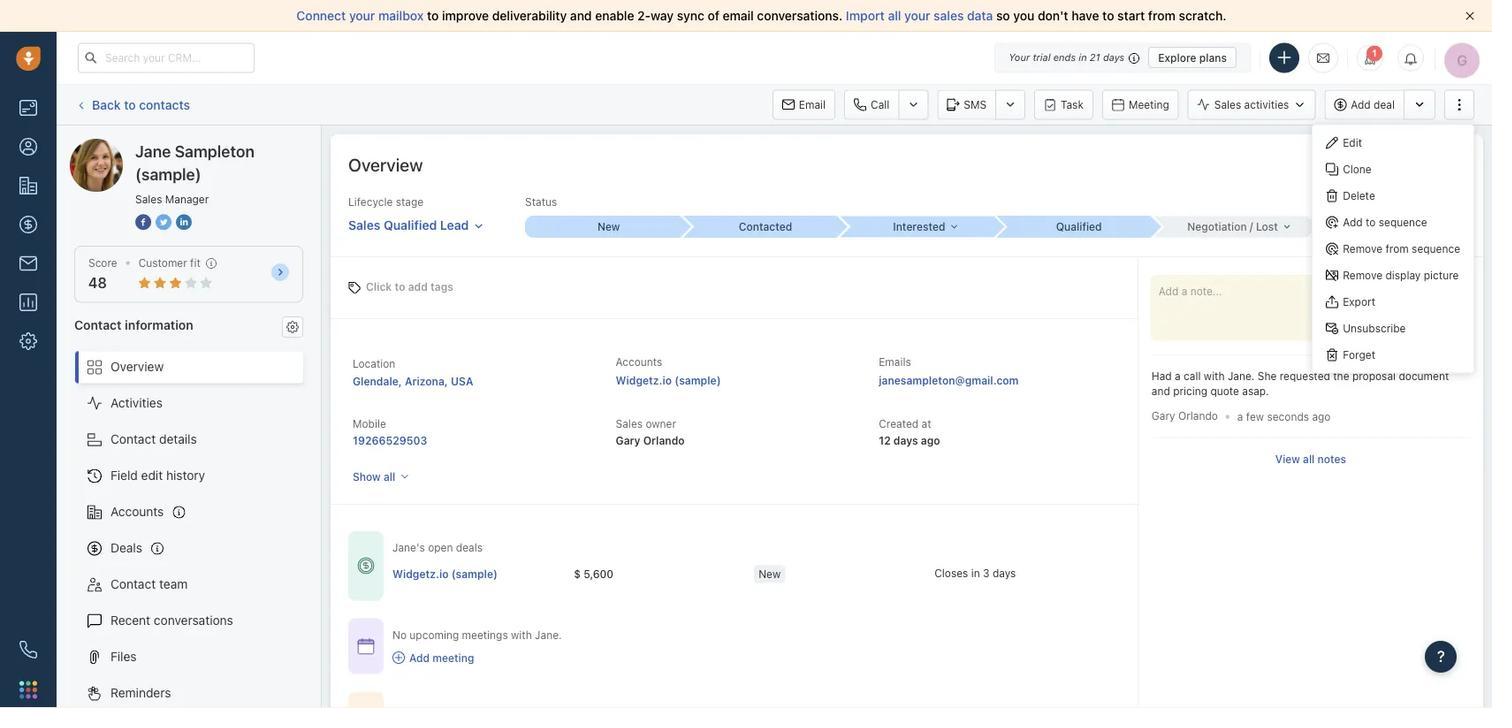 Task type: vqa. For each thing, say whether or not it's contained in the screenshot.
Update contact
no



Task type: locate. For each thing, give the bounding box(es) containing it.
sales qualified lead
[[348, 218, 469, 232]]

1 your from the left
[[349, 8, 375, 23]]

your
[[1009, 52, 1031, 63]]

1 vertical spatial contact
[[111, 432, 156, 447]]

freshworks switcher image
[[19, 681, 37, 699]]

in left 3
[[972, 567, 981, 580]]

call
[[1184, 370, 1202, 383]]

1 vertical spatial jane.
[[535, 629, 562, 641]]

in left 21
[[1079, 52, 1088, 63]]

1 horizontal spatial widgetz.io
[[616, 374, 672, 387]]

days right 21
[[1104, 52, 1125, 63]]

pricing
[[1174, 385, 1208, 398]]

1 remove from the top
[[1344, 243, 1383, 255]]

1 vertical spatial orlando
[[644, 434, 685, 447]]

unsubscribe
[[1344, 322, 1407, 335]]

container_wx8msf4aqz5i3rn1 image down no
[[393, 652, 405, 664]]

row containing closes in 3 days
[[393, 557, 1115, 593]]

1 vertical spatial widgetz.io (sample) link
[[393, 567, 498, 582]]

/
[[1250, 221, 1254, 233], [1378, 221, 1381, 233]]

field edit history
[[111, 468, 205, 483]]

$ 5,600
[[574, 568, 614, 580]]

remove for remove from sequence
[[1344, 243, 1383, 255]]

ago down at
[[921, 434, 941, 447]]

widgetz.io up the owner
[[616, 374, 672, 387]]

add left deal
[[1352, 99, 1372, 111]]

remove display picture
[[1344, 269, 1460, 282]]

jane. up "asap."
[[1228, 370, 1255, 383]]

add down upcoming
[[410, 652, 430, 664]]

orlando down pricing
[[1179, 410, 1219, 422]]

from down won / churned
[[1386, 243, 1410, 255]]

0 vertical spatial ago
[[1313, 410, 1332, 423]]

/ inside button
[[1250, 221, 1254, 233]]

0 vertical spatial new
[[598, 221, 620, 233]]

1 horizontal spatial all
[[888, 8, 902, 23]]

days for created at 12 days ago
[[894, 434, 919, 447]]

container_wx8msf4aqz5i3rn1 image
[[357, 557, 375, 575], [357, 638, 375, 655], [393, 652, 405, 664]]

jane's open deals
[[393, 542, 483, 554]]

lead
[[440, 218, 469, 232]]

1 vertical spatial new
[[759, 568, 781, 580]]

scratch.
[[1180, 8, 1227, 23]]

0 horizontal spatial with
[[511, 629, 532, 641]]

sales left the owner
[[616, 418, 643, 430]]

with for call
[[1204, 370, 1225, 383]]

0 horizontal spatial widgetz.io (sample) link
[[393, 567, 498, 582]]

0 vertical spatial in
[[1079, 52, 1088, 63]]

/ inside button
[[1378, 221, 1381, 233]]

1 horizontal spatial and
[[1152, 385, 1171, 398]]

import all your sales data link
[[846, 8, 997, 23]]

add deal
[[1352, 99, 1396, 111]]

0 vertical spatial gary
[[1152, 410, 1176, 422]]

gary inside sales owner gary orlando
[[616, 434, 641, 447]]

lifecycle stage
[[348, 196, 424, 208]]

won / churned link
[[1310, 216, 1466, 238]]

tags
[[431, 281, 454, 293]]

a left few
[[1238, 410, 1244, 423]]

to for add to sequence
[[1366, 216, 1377, 229]]

lost
[[1257, 221, 1279, 233]]

remove down won
[[1344, 243, 1383, 255]]

2 vertical spatial all
[[384, 471, 395, 483]]

a left call
[[1176, 370, 1181, 383]]

add inside button
[[1352, 99, 1372, 111]]

0 vertical spatial jane.
[[1228, 370, 1255, 383]]

0 horizontal spatial jane.
[[535, 629, 562, 641]]

glendale, arizona, usa link
[[353, 375, 474, 387]]

0 vertical spatial add
[[1352, 99, 1372, 111]]

qualified
[[384, 218, 437, 232], [1057, 221, 1103, 233]]

0 vertical spatial with
[[1204, 370, 1225, 383]]

0 horizontal spatial new
[[598, 221, 620, 233]]

2 remove from the top
[[1344, 269, 1383, 282]]

all right view
[[1304, 453, 1315, 465]]

0 horizontal spatial a
[[1176, 370, 1181, 383]]

contact up the recent
[[111, 577, 156, 592]]

no upcoming meetings with jane.
[[393, 629, 562, 641]]

export
[[1344, 296, 1376, 308]]

your left sales
[[905, 8, 931, 23]]

with right meetings
[[511, 629, 532, 641]]

customer
[[139, 257, 187, 269]]

meeting button
[[1103, 90, 1180, 120]]

0 horizontal spatial gary
[[616, 434, 641, 447]]

send email image
[[1318, 51, 1330, 65]]

fit
[[190, 257, 201, 269]]

days inside created at 12 days ago
[[894, 434, 919, 447]]

1 vertical spatial overview
[[111, 360, 164, 374]]

0 horizontal spatial in
[[972, 567, 981, 580]]

0 horizontal spatial all
[[384, 471, 395, 483]]

qualified inside 'sales qualified lead' link
[[384, 218, 437, 232]]

accounts up the owner
[[616, 356, 663, 368]]

row
[[393, 557, 1115, 593]]

1 horizontal spatial new
[[759, 568, 781, 580]]

deals
[[456, 542, 483, 554]]

1 vertical spatial with
[[511, 629, 532, 641]]

add for add meeting
[[410, 652, 430, 664]]

your left mailbox
[[349, 8, 375, 23]]

seconds
[[1268, 410, 1310, 423]]

0 vertical spatial overview
[[348, 154, 423, 175]]

gary down accounts widgetz.io (sample)
[[616, 434, 641, 447]]

the
[[1334, 370, 1350, 383]]

1
[[1373, 48, 1378, 59]]

customize
[[1356, 158, 1409, 171]]

1 horizontal spatial accounts
[[616, 356, 663, 368]]

0 vertical spatial sequence
[[1380, 216, 1428, 229]]

explore plans
[[1159, 51, 1228, 64]]

contact down 48 button
[[74, 317, 122, 332]]

overview up lifecycle stage
[[348, 154, 423, 175]]

add meeting link
[[393, 651, 562, 666]]

1 horizontal spatial jane.
[[1228, 370, 1255, 383]]

1 vertical spatial widgetz.io
[[393, 568, 449, 580]]

jane down contacts
[[135, 142, 171, 161]]

0 vertical spatial accounts
[[616, 356, 663, 368]]

widgetz.io down jane's
[[393, 568, 449, 580]]

add
[[408, 281, 428, 293]]

accounts for accounts widgetz.io (sample)
[[616, 356, 663, 368]]

from right start
[[1149, 8, 1176, 23]]

1 vertical spatial a
[[1238, 410, 1244, 423]]

jane down back
[[105, 138, 133, 153]]

1 horizontal spatial your
[[905, 8, 931, 23]]

few
[[1247, 410, 1265, 423]]

sales activities button
[[1188, 90, 1325, 120], [1188, 90, 1316, 120]]

container_wx8msf4aqz5i3rn1 image left no
[[357, 638, 375, 655]]

add inside "link"
[[410, 652, 430, 664]]

orlando down the owner
[[644, 434, 685, 447]]

gary orlando
[[1152, 410, 1219, 422]]

days right 3
[[993, 567, 1017, 580]]

widgetz.io (sample) link down open
[[393, 567, 498, 582]]

0 vertical spatial a
[[1176, 370, 1181, 383]]

1 vertical spatial all
[[1304, 453, 1315, 465]]

19266529503 link
[[353, 434, 427, 447]]

sales activities
[[1215, 99, 1290, 111]]

0 vertical spatial all
[[888, 8, 902, 23]]

1 / from the left
[[1250, 221, 1254, 233]]

0 vertical spatial orlando
[[1179, 410, 1219, 422]]

0 vertical spatial and
[[570, 8, 592, 23]]

contact for contact details
[[111, 432, 156, 447]]

sales left activities
[[1215, 99, 1242, 111]]

1 vertical spatial add
[[1344, 216, 1364, 229]]

48 button
[[88, 275, 107, 292]]

1 vertical spatial ago
[[921, 434, 941, 447]]

all for show all
[[384, 471, 395, 483]]

jane. inside 'had a call with jane. she requested the proposal document and pricing quote asap.'
[[1228, 370, 1255, 383]]

all
[[888, 8, 902, 23], [1304, 453, 1315, 465], [384, 471, 395, 483]]

1 vertical spatial days
[[894, 434, 919, 447]]

jane. for meetings
[[535, 629, 562, 641]]

accounts up deals
[[111, 505, 164, 519]]

to for click to add tags
[[395, 281, 406, 293]]

0 horizontal spatial ago
[[921, 434, 941, 447]]

usa
[[451, 375, 474, 387]]

import
[[846, 8, 885, 23]]

jane. right meetings
[[535, 629, 562, 641]]

gary
[[1152, 410, 1176, 422], [616, 434, 641, 447]]

you
[[1014, 8, 1035, 23]]

new link
[[525, 216, 682, 238]]

widgetz.io (sample) link up the owner
[[616, 374, 721, 387]]

conversations.
[[757, 8, 843, 23]]

0 vertical spatial widgetz.io
[[616, 374, 672, 387]]

accounts
[[616, 356, 663, 368], [111, 505, 164, 519]]

negotiation / lost link
[[1153, 216, 1310, 238]]

0 vertical spatial contact
[[74, 317, 122, 332]]

with inside 'had a call with jane. she requested the proposal document and pricing quote asap.'
[[1204, 370, 1225, 383]]

sales for sales qualified lead
[[348, 218, 381, 232]]

jane inside jane sampleton (sample)
[[135, 142, 171, 161]]

1 horizontal spatial days
[[993, 567, 1017, 580]]

(sample)
[[200, 138, 250, 153], [135, 165, 201, 184], [675, 374, 721, 387], [452, 568, 498, 580]]

1 vertical spatial gary
[[616, 434, 641, 447]]

your
[[349, 8, 375, 23], [905, 8, 931, 23]]

and left enable
[[570, 8, 592, 23]]

widgetz.io
[[616, 374, 672, 387], [393, 568, 449, 580]]

connect your mailbox to improve deliverability and enable 2-way sync of email conversations. import all your sales data so you don't have to start from scratch.
[[297, 8, 1227, 23]]

add to sequence
[[1344, 216, 1428, 229]]

0 vertical spatial remove
[[1344, 243, 1383, 255]]

click
[[366, 281, 392, 293]]

0 horizontal spatial /
[[1250, 221, 1254, 233]]

1 horizontal spatial gary
[[1152, 410, 1176, 422]]

2 vertical spatial add
[[410, 652, 430, 664]]

janesampleton@gmail.com link
[[879, 372, 1019, 389]]

1 vertical spatial remove
[[1344, 269, 1383, 282]]

to for back to contacts
[[124, 97, 136, 112]]

0 horizontal spatial orlando
[[644, 434, 685, 447]]

1 vertical spatial and
[[1152, 385, 1171, 398]]

had
[[1152, 370, 1173, 383]]

sampleton up "manager"
[[175, 142, 255, 161]]

deliverability
[[492, 8, 567, 23]]

sales owner gary orlando
[[616, 418, 685, 447]]

emails
[[879, 356, 912, 368]]

overview up the activities
[[111, 360, 164, 374]]

0 horizontal spatial your
[[349, 8, 375, 23]]

gary down pricing
[[1152, 410, 1176, 422]]

sequence
[[1380, 216, 1428, 229], [1413, 243, 1461, 255]]

1 horizontal spatial /
[[1378, 221, 1381, 233]]

jane sampleton (sample) up "manager"
[[135, 142, 255, 184]]

sequence for remove from sequence
[[1413, 243, 1461, 255]]

2 your from the left
[[905, 8, 931, 23]]

2 / from the left
[[1378, 221, 1381, 233]]

and down had
[[1152, 385, 1171, 398]]

2 horizontal spatial days
[[1104, 52, 1125, 63]]

0 horizontal spatial qualified
[[384, 218, 437, 232]]

all right "show"
[[384, 471, 395, 483]]

container_wx8msf4aqz5i3rn1 image left widgetz.io (sample) in the bottom of the page
[[357, 557, 375, 575]]

(sample) up the owner
[[675, 374, 721, 387]]

add for add to sequence
[[1344, 216, 1364, 229]]

0 horizontal spatial from
[[1149, 8, 1176, 23]]

(sample) inside accounts widgetz.io (sample)
[[675, 374, 721, 387]]

document
[[1400, 370, 1450, 383]]

sampleton
[[136, 138, 197, 153], [175, 142, 255, 161]]

phone image
[[19, 641, 37, 659]]

2 vertical spatial contact
[[111, 577, 156, 592]]

2 vertical spatial days
[[993, 567, 1017, 580]]

/ right won
[[1378, 221, 1381, 233]]

files
[[111, 650, 137, 664]]

jane.
[[1228, 370, 1255, 383], [535, 629, 562, 641]]

days down created
[[894, 434, 919, 447]]

/ left the lost at the right of the page
[[1250, 221, 1254, 233]]

meeting
[[1129, 99, 1170, 111]]

with up quote at the right
[[1204, 370, 1225, 383]]

sales up facebook circled icon
[[135, 193, 162, 205]]

orlando inside sales owner gary orlando
[[644, 434, 685, 447]]

sales down lifecycle
[[348, 218, 381, 232]]

qualified inside 'qualified' "link"
[[1057, 221, 1103, 233]]

1 horizontal spatial qualified
[[1057, 221, 1103, 233]]

1 horizontal spatial orlando
[[1179, 410, 1219, 422]]

1 vertical spatial sequence
[[1413, 243, 1461, 255]]

created
[[879, 418, 919, 430]]

1 horizontal spatial jane
[[135, 142, 171, 161]]

2 horizontal spatial all
[[1304, 453, 1315, 465]]

won / churned
[[1352, 221, 1428, 233]]

in
[[1079, 52, 1088, 63], [972, 567, 981, 580]]

with
[[1204, 370, 1225, 383], [511, 629, 532, 641]]

sms
[[964, 99, 987, 111]]

meetings
[[462, 629, 508, 641]]

widgetz.io inside accounts widgetz.io (sample)
[[616, 374, 672, 387]]

1 horizontal spatial with
[[1204, 370, 1225, 383]]

and inside 'had a call with jane. she requested the proposal document and pricing quote asap.'
[[1152, 385, 1171, 398]]

activities
[[1245, 99, 1290, 111]]

days for closes in 3 days
[[993, 567, 1017, 580]]

0 horizontal spatial days
[[894, 434, 919, 447]]

widgetz.io (sample) link
[[616, 374, 721, 387], [393, 567, 498, 582]]

jane. for call
[[1228, 370, 1255, 383]]

jane sampleton (sample) down contacts
[[105, 138, 250, 153]]

1 vertical spatial accounts
[[111, 505, 164, 519]]

3
[[984, 567, 990, 580]]

contacted link
[[682, 216, 839, 238]]

0 vertical spatial widgetz.io (sample) link
[[616, 374, 721, 387]]

1 vertical spatial from
[[1386, 243, 1410, 255]]

conversations
[[154, 613, 233, 628]]

0 vertical spatial days
[[1104, 52, 1125, 63]]

explore plans link
[[1149, 47, 1237, 68]]

contacts
[[139, 97, 190, 112]]

(sample) down deals
[[452, 568, 498, 580]]

ago right seconds
[[1313, 410, 1332, 423]]

all right import
[[888, 8, 902, 23]]

sms button
[[938, 90, 996, 120]]

1 horizontal spatial from
[[1386, 243, 1410, 255]]

overview
[[348, 154, 423, 175], [111, 360, 164, 374]]

accounts inside accounts widgetz.io (sample)
[[616, 356, 663, 368]]

to inside back to contacts link
[[124, 97, 136, 112]]

all inside view all notes link
[[1304, 453, 1315, 465]]

remove up 'export'
[[1344, 269, 1383, 282]]

0 horizontal spatial accounts
[[111, 505, 164, 519]]

sales inside sales owner gary orlando
[[616, 418, 643, 430]]

add down delete in the right of the page
[[1344, 216, 1364, 229]]

contact down the activities
[[111, 432, 156, 447]]



Task type: describe. For each thing, give the bounding box(es) containing it.
closes
[[935, 567, 969, 580]]

don't
[[1038, 8, 1069, 23]]

start
[[1118, 8, 1146, 23]]

1 horizontal spatial widgetz.io (sample) link
[[616, 374, 721, 387]]

location
[[353, 357, 396, 370]]

sales for sales manager
[[135, 193, 162, 205]]

0 horizontal spatial jane
[[105, 138, 133, 153]]

edit
[[141, 468, 163, 483]]

0 vertical spatial from
[[1149, 8, 1176, 23]]

show all
[[353, 471, 395, 483]]

show
[[353, 471, 381, 483]]

sales manager
[[135, 193, 209, 205]]

asap.
[[1243, 385, 1270, 398]]

trial
[[1033, 52, 1051, 63]]

proposal
[[1353, 370, 1397, 383]]

back to contacts
[[92, 97, 190, 112]]

negotiation
[[1188, 221, 1248, 233]]

close image
[[1466, 11, 1475, 20]]

ends
[[1054, 52, 1077, 63]]

all for view all notes
[[1304, 453, 1315, 465]]

contact for contact team
[[111, 577, 156, 592]]

data
[[968, 8, 994, 23]]

click to add tags
[[366, 281, 454, 293]]

12
[[879, 434, 891, 447]]

contacted
[[739, 221, 793, 233]]

closes in 3 days
[[935, 567, 1017, 580]]

1 horizontal spatial a
[[1238, 410, 1244, 423]]

email button
[[773, 90, 836, 120]]

container_wx8msf4aqz5i3rn1 image inside add meeting "link"
[[393, 652, 405, 664]]

contact team
[[111, 577, 188, 592]]

of
[[708, 8, 720, 23]]

lifecycle
[[348, 196, 393, 208]]

information
[[125, 317, 193, 332]]

display
[[1386, 269, 1422, 282]]

qualified link
[[996, 216, 1153, 238]]

negotiation / lost button
[[1153, 216, 1310, 238]]

(sample) up the sales manager
[[135, 165, 201, 184]]

contact for contact information
[[74, 317, 122, 332]]

facebook circled image
[[135, 212, 151, 231]]

owner
[[646, 418, 677, 430]]

with for meetings
[[511, 629, 532, 641]]

churned
[[1384, 221, 1428, 233]]

ago inside created at 12 days ago
[[921, 434, 941, 447]]

19266529503
[[353, 434, 427, 447]]

Search your CRM... text field
[[78, 43, 255, 73]]

call link
[[845, 90, 899, 120]]

accounts widgetz.io (sample)
[[616, 356, 721, 387]]

view all notes link
[[1276, 451, 1347, 467]]

reminders
[[111, 686, 171, 701]]

0 horizontal spatial and
[[570, 8, 592, 23]]

mng settings image
[[287, 321, 299, 333]]

so
[[997, 8, 1011, 23]]

sampleton down contacts
[[136, 138, 197, 153]]

notes
[[1318, 453, 1347, 465]]

1 horizontal spatial ago
[[1313, 410, 1332, 423]]

won / churned button
[[1310, 216, 1466, 238]]

a inside 'had a call with jane. she requested the proposal document and pricing quote asap.'
[[1176, 370, 1181, 383]]

explore
[[1159, 51, 1197, 64]]

container_wx8msf4aqz5i3rn1 image for jane's open deals
[[357, 557, 375, 575]]

task button
[[1035, 90, 1094, 120]]

recent conversations
[[111, 613, 233, 628]]

customer fit
[[139, 257, 201, 269]]

add for add deal
[[1352, 99, 1372, 111]]

history
[[166, 468, 205, 483]]

recent
[[111, 613, 150, 628]]

1 horizontal spatial overview
[[348, 154, 423, 175]]

meeting
[[433, 652, 474, 664]]

widgetz.io (sample) link inside "row"
[[393, 567, 498, 582]]

/ for won
[[1378, 221, 1381, 233]]

interested
[[894, 221, 946, 233]]

enable
[[595, 8, 635, 23]]

sales
[[934, 8, 964, 23]]

deals
[[111, 541, 142, 555]]

remove for remove display picture
[[1344, 269, 1383, 282]]

emails janesampleton@gmail.com
[[879, 356, 1019, 387]]

twitter circled image
[[156, 212, 172, 231]]

sampleton inside jane sampleton (sample)
[[175, 142, 255, 161]]

container_wx8msf4aqz5i3rn1 image for no upcoming meetings with jane.
[[357, 638, 375, 655]]

connect your mailbox link
[[297, 8, 427, 23]]

sales qualified lead link
[[348, 210, 484, 235]]

created at 12 days ago
[[879, 418, 941, 447]]

phone element
[[11, 632, 46, 668]]

0 horizontal spatial widgetz.io
[[393, 568, 449, 580]]

/ for negotiation
[[1250, 221, 1254, 233]]

add meeting
[[410, 652, 474, 664]]

sales for sales activities
[[1215, 99, 1242, 111]]

widgetz.io (sample)
[[393, 568, 498, 580]]

(sample) up "manager"
[[200, 138, 250, 153]]

negotiation / lost
[[1188, 221, 1279, 233]]

forget
[[1344, 349, 1376, 361]]

plans
[[1200, 51, 1228, 64]]

1 horizontal spatial in
[[1079, 52, 1088, 63]]

sequence for add to sequence
[[1380, 216, 1428, 229]]

$
[[574, 568, 581, 580]]

won
[[1352, 221, 1375, 233]]

linkedin circled image
[[176, 212, 192, 231]]

mobile
[[353, 418, 386, 430]]

no
[[393, 629, 407, 641]]

score 48
[[88, 257, 117, 292]]

21
[[1090, 52, 1101, 63]]

a few seconds ago
[[1238, 410, 1332, 423]]

score
[[88, 257, 117, 269]]

view all notes
[[1276, 453, 1347, 465]]

task
[[1061, 99, 1084, 111]]

interested link
[[839, 216, 996, 238]]

email
[[723, 8, 754, 23]]

accounts for accounts
[[111, 505, 164, 519]]

0 horizontal spatial overview
[[111, 360, 164, 374]]

mailbox
[[379, 8, 424, 23]]

team
[[159, 577, 188, 592]]

1 vertical spatial in
[[972, 567, 981, 580]]



